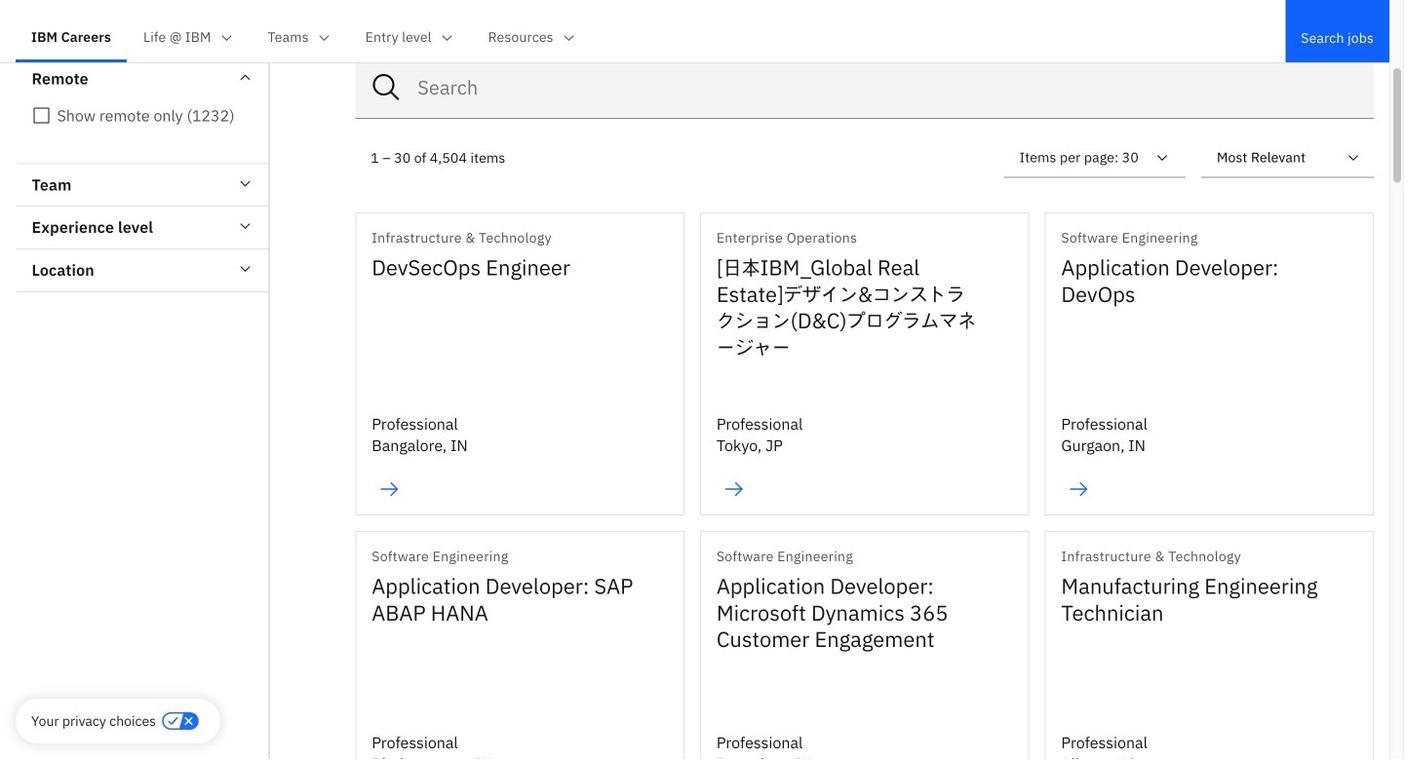 Task type: describe. For each thing, give the bounding box(es) containing it.
your privacy choices element
[[31, 711, 156, 732]]



Task type: vqa. For each thing, say whether or not it's contained in the screenshot.
the Your privacy choices element
yes



